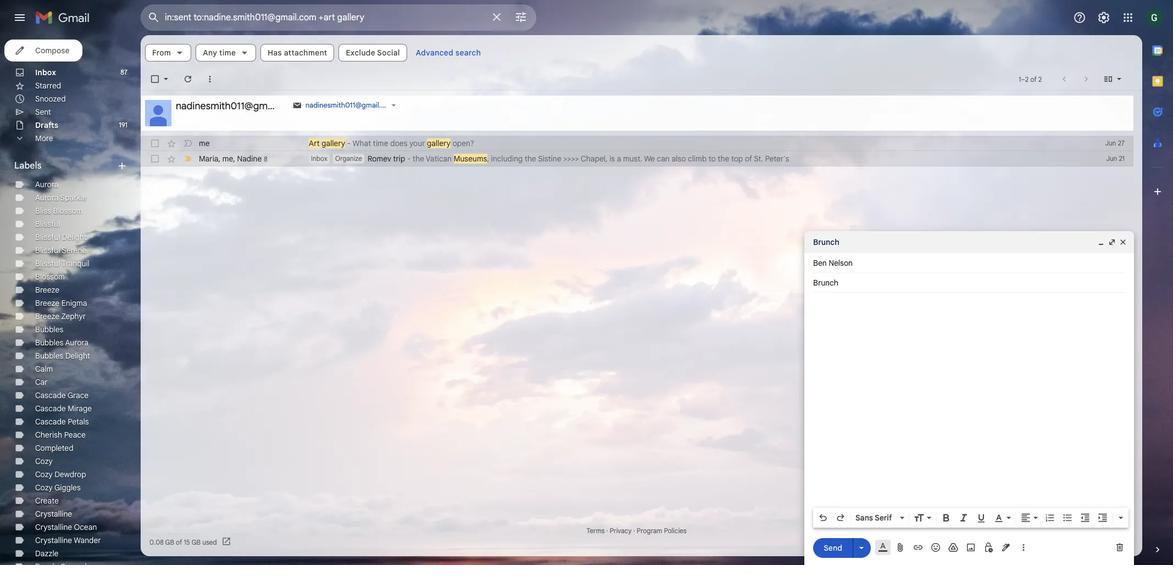 Task type: locate. For each thing, give the bounding box(es) containing it.
cascade petals
[[35, 417, 89, 427]]

1 – 2 of 2
[[1019, 75, 1042, 83]]

0 horizontal spatial nadinesmith011@gmail.com
[[176, 100, 299, 112]]

3 cascade from the top
[[35, 417, 66, 427]]

the
[[413, 154, 424, 164], [525, 154, 536, 164], [718, 154, 730, 164]]

time inside 'dropdown button'
[[219, 48, 236, 58]]

1 vertical spatial cascade
[[35, 404, 66, 414]]

0 vertical spatial cascade
[[35, 391, 66, 401]]

compose button
[[4, 40, 83, 62]]

cascade down 'car' link
[[35, 391, 66, 401]]

2 gb from the left
[[192, 538, 201, 547]]

blossom link
[[35, 272, 65, 282]]

snoozed
[[35, 94, 66, 104]]

cascade for cascade grace
[[35, 391, 66, 401]]

0 horizontal spatial 2
[[1025, 75, 1029, 83]]

inbox inside row
[[311, 154, 328, 163]]

1 horizontal spatial -
[[407, 154, 411, 164]]

1 horizontal spatial gb
[[192, 538, 201, 547]]

1 vertical spatial bubbles
[[35, 338, 63, 348]]

1 row from the top
[[141, 136, 1134, 151]]

bubbles for aurora
[[35, 338, 63, 348]]

1 vertical spatial cozy
[[35, 470, 53, 480]]

1 vertical spatial aurora
[[35, 193, 58, 203]]

starred link
[[35, 81, 61, 91]]

cascade petals link
[[35, 417, 89, 427]]

2 vertical spatial cozy
[[35, 483, 53, 493]]

tab list
[[1143, 35, 1173, 526]]

None checkbox
[[149, 74, 160, 85]]

crystalline down the crystalline link
[[35, 523, 72, 533]]

0 vertical spatial breeze
[[35, 285, 59, 295]]

vatican
[[426, 154, 452, 164]]

aurora up 'aurora sparkle' link
[[35, 180, 58, 190]]

drafts
[[35, 120, 58, 130]]

attach files image
[[895, 542, 906, 553]]

gb right 15
[[192, 538, 201, 547]]

87
[[120, 68, 127, 76]]

- for gallery
[[347, 138, 351, 148]]

1 cozy from the top
[[35, 457, 53, 467]]

0 vertical spatial of
[[1031, 75, 1037, 83]]

0 vertical spatial crystalline
[[35, 509, 72, 519]]

2 cascade from the top
[[35, 404, 66, 414]]

2 horizontal spatial of
[[1031, 75, 1037, 83]]

has attachment button
[[261, 44, 334, 62]]

nadinesmith011@gmail.com up "what"
[[306, 101, 395, 110]]

cozy
[[35, 457, 53, 467], [35, 470, 53, 480], [35, 483, 53, 493]]

cascade down cascade grace 'link'
[[35, 404, 66, 414]]

1 horizontal spatial gallery
[[427, 138, 451, 148]]

breeze down breeze link
[[35, 298, 59, 308]]

1 vertical spatial time
[[373, 138, 388, 148]]

3 bubbles from the top
[[35, 351, 63, 361]]

gmail image
[[35, 7, 95, 29]]

1 horizontal spatial inbox
[[311, 154, 328, 163]]

of left st.
[[745, 154, 752, 164]]

0 horizontal spatial ·
[[607, 527, 608, 535]]

has attachment
[[268, 48, 327, 58]]

2 gallery from the left
[[427, 138, 451, 148]]

· right privacy
[[633, 527, 635, 535]]

,
[[218, 154, 220, 164], [233, 154, 235, 164], [487, 154, 489, 164]]

row containing maria
[[141, 151, 1134, 167]]

delight down bubbles aurora
[[65, 351, 90, 361]]

maria , me , nadine 8
[[199, 154, 268, 164]]

blissful
[[35, 219, 60, 229], [35, 232, 60, 242], [35, 246, 60, 256], [35, 259, 60, 269]]

nadine
[[237, 154, 262, 164]]

2 cozy from the top
[[35, 470, 53, 480]]

advanced search button
[[412, 43, 485, 63]]

2 right 1 on the top right of page
[[1025, 75, 1029, 83]]

completed link
[[35, 444, 73, 453]]

inbox inside 'labels' navigation
[[35, 68, 56, 77]]

1 bubbles from the top
[[35, 325, 63, 335]]

gallery
[[322, 138, 345, 148], [427, 138, 451, 148]]

blissful up 'blossom' link
[[35, 259, 60, 269]]

car
[[35, 378, 48, 387]]

2 vertical spatial cascade
[[35, 417, 66, 427]]

none checkbox inside the nadinesmith011@gmail.com main content
[[149, 74, 160, 85]]

1 vertical spatial delight
[[65, 351, 90, 361]]

of inside row
[[745, 154, 752, 164]]

0 horizontal spatial gallery
[[322, 138, 345, 148]]

crystalline
[[35, 509, 72, 519], [35, 523, 72, 533], [35, 536, 72, 546]]

gallery right art
[[322, 138, 345, 148]]

Search mail text field
[[165, 12, 484, 23]]

1 vertical spatial crystalline
[[35, 523, 72, 533]]

2 blissful from the top
[[35, 232, 60, 242]]

delight up serene
[[62, 232, 87, 242]]

search
[[456, 48, 481, 58]]

cascade up the cherish
[[35, 417, 66, 427]]

row
[[141, 136, 1134, 151], [141, 151, 1134, 167]]

crystalline down create
[[35, 509, 72, 519]]

numbered list ‪(⌘⇧7)‬ image
[[1045, 513, 1056, 524]]

0 horizontal spatial me
[[199, 138, 210, 148]]

4 blissful from the top
[[35, 259, 60, 269]]

2 horizontal spatial the
[[718, 154, 730, 164]]

from button
[[145, 44, 191, 62]]

cascade for cascade mirage
[[35, 404, 66, 414]]

blissful for blissful delight
[[35, 232, 60, 242]]

3 breeze from the top
[[35, 312, 59, 322]]

time right any on the left of the page
[[219, 48, 236, 58]]

dewdrop
[[55, 470, 86, 480]]

0 vertical spatial cozy
[[35, 457, 53, 467]]

terms link
[[587, 527, 605, 535]]

the down your
[[413, 154, 424, 164]]

1 horizontal spatial time
[[373, 138, 388, 148]]

cozy for cozy dewdrop
[[35, 470, 53, 480]]

bubbles up calm
[[35, 351, 63, 361]]

2 vertical spatial crystalline
[[35, 536, 72, 546]]

cherish
[[35, 430, 62, 440]]

breeze link
[[35, 285, 59, 295]]

0 vertical spatial blossom
[[53, 206, 83, 216]]

cozy down cozy link at the left bottom of the page
[[35, 470, 53, 480]]

support image
[[1073, 11, 1087, 24]]

inbox
[[35, 68, 56, 77], [311, 154, 328, 163]]

jun for jun 21
[[1107, 154, 1117, 163]]

jun
[[1106, 139, 1116, 147], [1107, 154, 1117, 163]]

more button
[[0, 132, 132, 145]]

chapel,
[[581, 154, 608, 164]]

more send options image
[[856, 543, 867, 554]]

terms · privacy · program policies
[[587, 527, 687, 535]]

bold ‪(⌘b)‬ image
[[941, 513, 952, 524]]

1 2 from the left
[[1025, 75, 1029, 83]]

0 horizontal spatial of
[[176, 538, 182, 547]]

delight for blissful delight
[[62, 232, 87, 242]]

0 vertical spatial delight
[[62, 232, 87, 242]]

2 vertical spatial breeze
[[35, 312, 59, 322]]

bliss
[[35, 206, 51, 216]]

cozy down completed link
[[35, 457, 53, 467]]

sans serif option
[[854, 513, 898, 524]]

2 breeze from the top
[[35, 298, 59, 308]]

undo ‪(⌘z)‬ image
[[818, 513, 829, 524]]

time inside row
[[373, 138, 388, 148]]

breeze
[[35, 285, 59, 295], [35, 298, 59, 308], [35, 312, 59, 322]]

1 vertical spatial of
[[745, 154, 752, 164]]

breeze up bubbles link
[[35, 312, 59, 322]]

1 vertical spatial inbox
[[311, 154, 328, 163]]

- left "what"
[[347, 138, 351, 148]]

cozy dewdrop
[[35, 470, 86, 480]]

0 vertical spatial bubbles
[[35, 325, 63, 335]]

cascade
[[35, 391, 66, 401], [35, 404, 66, 414], [35, 417, 66, 427]]

None search field
[[141, 4, 536, 31]]

time up romev
[[373, 138, 388, 148]]

jun left the 21
[[1107, 154, 1117, 163]]

0 vertical spatial me
[[199, 138, 210, 148]]

0 horizontal spatial the
[[413, 154, 424, 164]]

me right maria on the top
[[222, 154, 233, 164]]

insert photo image
[[966, 542, 977, 553]]

the right 'to'
[[718, 154, 730, 164]]

gb
[[165, 538, 174, 547], [192, 538, 201, 547]]

2 the from the left
[[525, 154, 536, 164]]

more options image
[[1021, 542, 1027, 553]]

blissful serene
[[35, 246, 86, 256]]

1 breeze from the top
[[35, 285, 59, 295]]

0 vertical spatial inbox
[[35, 68, 56, 77]]

serene
[[62, 246, 86, 256]]

blissful for blissful tranquil
[[35, 259, 60, 269]]

gb right 0.08
[[165, 538, 174, 547]]

social
[[377, 48, 400, 58]]

send
[[824, 543, 842, 553]]

aurora down aurora link
[[35, 193, 58, 203]]

0 vertical spatial jun
[[1106, 139, 1116, 147]]

blossom up breeze link
[[35, 272, 65, 282]]

me up maria on the top
[[199, 138, 210, 148]]

cherish peace
[[35, 430, 86, 440]]

calm
[[35, 364, 53, 374]]

1 vertical spatial me
[[222, 154, 233, 164]]

1 horizontal spatial of
[[745, 154, 752, 164]]

inbox up starred
[[35, 68, 56, 77]]

sent
[[35, 107, 51, 117]]

· right terms link
[[607, 527, 608, 535]]

crystalline link
[[35, 509, 72, 519]]

breeze for breeze zephyr
[[35, 312, 59, 322]]

gallery up the vatican
[[427, 138, 451, 148]]

indent less ‪(⌘[)‬ image
[[1080, 513, 1091, 524]]

snoozed link
[[35, 94, 66, 104]]

8
[[264, 155, 268, 163]]

blossom down the sparkle
[[53, 206, 83, 216]]

1 horizontal spatial ·
[[633, 527, 635, 535]]

of right "–"
[[1031, 75, 1037, 83]]

crystalline up dazzle
[[35, 536, 72, 546]]

1 vertical spatial -
[[407, 154, 411, 164]]

0 horizontal spatial time
[[219, 48, 236, 58]]

of left 15
[[176, 538, 182, 547]]

underline ‪(⌘u)‬ image
[[976, 513, 987, 524]]

0 vertical spatial aurora
[[35, 180, 58, 190]]

romev
[[368, 154, 391, 164]]

aurora link
[[35, 180, 58, 190]]

21
[[1119, 154, 1125, 163]]

time
[[219, 48, 236, 58], [373, 138, 388, 148]]

from
[[152, 48, 171, 58]]

2 row from the top
[[141, 151, 1134, 167]]

0.08
[[149, 538, 164, 547]]

advanced
[[416, 48, 453, 58]]

aurora sparkle link
[[35, 193, 87, 203]]

blissful down "blissful delight" link
[[35, 246, 60, 256]]

pop out image
[[1108, 238, 1117, 247]]

dazzle
[[35, 549, 59, 559]]

crystalline wander link
[[35, 536, 101, 546]]

1 horizontal spatial the
[[525, 154, 536, 164]]

1 vertical spatial breeze
[[35, 298, 59, 308]]

breeze down 'blossom' link
[[35, 285, 59, 295]]

·
[[607, 527, 608, 535], [633, 527, 635, 535]]

program policies link
[[637, 527, 687, 535]]

bliss blossom
[[35, 206, 83, 216]]

>>>>
[[563, 154, 579, 164]]

refresh image
[[182, 74, 193, 85]]

1
[[1019, 75, 1021, 83]]

labels heading
[[14, 160, 117, 171]]

bubbles down breeze zephyr link
[[35, 325, 63, 335]]

blissful link
[[35, 219, 60, 229]]

of
[[1031, 75, 1037, 83], [745, 154, 752, 164], [176, 538, 182, 547]]

discard draft ‪(⌘⇧d)‬ image
[[1115, 542, 1126, 553]]

jun left 27
[[1106, 139, 1116, 147]]

cozy for cozy giggles
[[35, 483, 53, 493]]

0 vertical spatial -
[[347, 138, 351, 148]]

petals
[[68, 417, 89, 427]]

3 crystalline from the top
[[35, 536, 72, 546]]

footer
[[141, 526, 1134, 548]]

bubbles aurora link
[[35, 338, 88, 348]]

1 vertical spatial jun
[[1107, 154, 1117, 163]]

details link
[[1104, 538, 1124, 546]]

2 bubbles from the top
[[35, 338, 63, 348]]

bubbles
[[35, 325, 63, 335], [35, 338, 63, 348], [35, 351, 63, 361]]

breeze zephyr link
[[35, 312, 86, 322]]

0 vertical spatial time
[[219, 48, 236, 58]]

the left sistine
[[525, 154, 536, 164]]

footer containing terms
[[141, 526, 1134, 548]]

3 the from the left
[[718, 154, 730, 164]]

not important switch
[[182, 138, 193, 149]]

bubbles down bubbles link
[[35, 338, 63, 348]]

- right 'trip' on the top of the page
[[407, 154, 411, 164]]

send button
[[813, 538, 853, 558]]

0 horizontal spatial -
[[347, 138, 351, 148]]

bulleted list ‪(⌘⇧8)‬ image
[[1062, 513, 1073, 524]]

create link
[[35, 496, 59, 506]]

cozy up create link
[[35, 483, 53, 493]]

jun for jun 27
[[1106, 139, 1116, 147]]

breeze for breeze enigma
[[35, 298, 59, 308]]

0 horizontal spatial inbox
[[35, 68, 56, 77]]

breeze enigma link
[[35, 298, 87, 308]]

0 horizontal spatial gb
[[165, 538, 174, 547]]

1 cascade from the top
[[35, 391, 66, 401]]

aurora up bubbles delight "link"
[[65, 338, 88, 348]]

inbox down art
[[311, 154, 328, 163]]

3 blissful from the top
[[35, 246, 60, 256]]

insert files using drive image
[[948, 542, 959, 553]]

terms
[[587, 527, 605, 535]]

2 vertical spatial bubbles
[[35, 351, 63, 361]]

1 horizontal spatial 2
[[1039, 75, 1042, 83]]

2 right "–"
[[1039, 75, 1042, 83]]

formatting options toolbar
[[813, 508, 1129, 528]]

1 blissful from the top
[[35, 219, 60, 229]]

important mainly because you often read messages with this label. switch
[[182, 153, 193, 164]]

3 cozy from the top
[[35, 483, 53, 493]]

nadinesmith011@gmail.com down "more" image
[[176, 100, 299, 112]]

blissful down blissful link
[[35, 232, 60, 242]]

blissful down bliss
[[35, 219, 60, 229]]

1 the from the left
[[413, 154, 424, 164]]

2 · from the left
[[633, 527, 635, 535]]

breeze for breeze link
[[35, 285, 59, 295]]

me
[[199, 138, 210, 148], [222, 154, 233, 164]]

2 crystalline from the top
[[35, 523, 72, 533]]



Task type: describe. For each thing, give the bounding box(es) containing it.
follow link to manage storage image
[[221, 537, 232, 548]]

insert signature image
[[1001, 542, 1012, 553]]

redo ‪(⌘y)‬ image
[[835, 513, 846, 524]]

delight for bubbles delight
[[65, 351, 90, 361]]

–
[[1021, 75, 1025, 83]]

exclude social button
[[339, 44, 407, 62]]

blissful tranquil
[[35, 259, 89, 269]]

2 2 from the left
[[1039, 75, 1042, 83]]

bubbles aurora
[[35, 338, 88, 348]]

activity:
[[1063, 527, 1087, 535]]

cascade mirage
[[35, 404, 92, 414]]

cozy dewdrop link
[[35, 470, 86, 480]]

footer inside the nadinesmith011@gmail.com main content
[[141, 526, 1134, 548]]

privacy
[[610, 527, 632, 535]]

15
[[184, 538, 190, 547]]

zephyr
[[61, 312, 86, 322]]

blissful for blissful serene
[[35, 246, 60, 256]]

more
[[35, 134, 53, 143]]

breeze zephyr
[[35, 312, 86, 322]]

including
[[491, 154, 523, 164]]

Message Body text field
[[813, 298, 1126, 505]]

exclude social
[[346, 48, 400, 58]]

1 horizontal spatial me
[[222, 154, 233, 164]]

drafts link
[[35, 120, 58, 130]]

0.08 gb of 15 gb used
[[149, 538, 217, 547]]

indent more ‪(⌘])‬ image
[[1098, 513, 1109, 524]]

sistine
[[538, 154, 561, 164]]

aurora for aurora sparkle
[[35, 193, 58, 203]]

any time
[[203, 48, 236, 58]]

cozy giggles link
[[35, 483, 81, 493]]

1 horizontal spatial nadinesmith011@gmail.com
[[306, 101, 395, 110]]

must.
[[623, 154, 643, 164]]

0 horizontal spatial ,
[[218, 154, 220, 164]]

4
[[1089, 527, 1092, 535]]

used
[[202, 538, 217, 547]]

toggle confidential mode image
[[983, 542, 994, 553]]

labels
[[14, 160, 42, 171]]

1 · from the left
[[607, 527, 608, 535]]

privacy link
[[610, 527, 632, 535]]

romev trip - the vatican museums , including the sistine >>>> chapel, is a must. we can  also climb to the top of st. peter's
[[368, 154, 789, 164]]

toggle split pane mode image
[[1103, 74, 1114, 85]]

cozy for cozy link at the left bottom of the page
[[35, 457, 53, 467]]

grace
[[68, 391, 89, 401]]

attachment
[[284, 48, 327, 58]]

2 vertical spatial of
[[176, 538, 182, 547]]

compose
[[35, 46, 70, 56]]

cascade grace link
[[35, 391, 89, 401]]

sans
[[856, 513, 873, 523]]

tranquil
[[62, 259, 89, 269]]

brunch dialog
[[805, 231, 1134, 566]]

main menu image
[[13, 11, 26, 24]]

Subject field
[[813, 278, 1126, 289]]

labels navigation
[[0, 35, 141, 566]]

serif
[[875, 513, 892, 523]]

car link
[[35, 378, 48, 387]]

museums
[[454, 154, 487, 164]]

italic ‪(⌘i)‬ image
[[958, 513, 969, 524]]

row containing me
[[141, 136, 1134, 151]]

top
[[731, 154, 743, 164]]

blissful for blissful link
[[35, 219, 60, 229]]

mirage
[[68, 404, 92, 414]]

art gallery - what time does your gallery open?
[[309, 138, 474, 148]]

191
[[119, 121, 127, 129]]

jun 27
[[1106, 139, 1125, 147]]

st.
[[754, 154, 763, 164]]

blissful tranquil link
[[35, 259, 89, 269]]

1 horizontal spatial ,
[[233, 154, 235, 164]]

cascade mirage link
[[35, 404, 92, 414]]

we
[[644, 154, 655, 164]]

sent link
[[35, 107, 51, 117]]

maria
[[199, 154, 218, 164]]

account
[[1037, 527, 1062, 535]]

insert emoji ‪(⌘⇧2)‬ image
[[930, 542, 941, 553]]

ben
[[813, 258, 827, 268]]

clear search image
[[486, 6, 508, 28]]

minimize image
[[1097, 238, 1106, 247]]

cozy giggles
[[35, 483, 81, 493]]

2 vertical spatial aurora
[[65, 338, 88, 348]]

search mail image
[[144, 8, 164, 27]]

create
[[35, 496, 59, 506]]

to
[[709, 154, 716, 164]]

aurora for aurora link
[[35, 180, 58, 190]]

ago
[[1113, 527, 1124, 535]]

bubbles link
[[35, 325, 63, 335]]

brunch
[[813, 237, 840, 247]]

nelson
[[829, 258, 853, 268]]

hours
[[1094, 527, 1111, 535]]

1 vertical spatial blossom
[[35, 272, 65, 282]]

nadinesmith011@gmail.com footer
[[176, 100, 299, 112]]

1 gallery from the left
[[322, 138, 345, 148]]

cascade grace
[[35, 391, 89, 401]]

nadinesmith011@gmail.com main content
[[141, 35, 1143, 557]]

crystalline for ocean
[[35, 523, 72, 533]]

inbox link
[[35, 68, 56, 77]]

1 gb from the left
[[165, 538, 174, 547]]

bliss blossom link
[[35, 206, 83, 216]]

crystalline for wander
[[35, 536, 72, 546]]

wander
[[74, 536, 101, 546]]

- for trip
[[407, 154, 411, 164]]

any time button
[[196, 44, 256, 62]]

bubbles for delight
[[35, 351, 63, 361]]

more image
[[204, 74, 215, 85]]

1 crystalline from the top
[[35, 509, 72, 519]]

settings image
[[1098, 11, 1111, 24]]

also
[[672, 154, 686, 164]]

crystalline ocean link
[[35, 523, 97, 533]]

a
[[617, 154, 621, 164]]

cascade for cascade petals
[[35, 417, 66, 427]]

close image
[[1119, 238, 1128, 247]]

cherish peace link
[[35, 430, 86, 440]]

your
[[410, 138, 425, 148]]

more formatting options image
[[1116, 513, 1127, 524]]

insert link ‪(⌘k)‬ image
[[913, 542, 924, 553]]

jun 21
[[1107, 154, 1125, 163]]

27
[[1118, 139, 1125, 147]]

advanced search options image
[[510, 6, 532, 28]]

art
[[309, 138, 320, 148]]

starred
[[35, 81, 61, 91]]

2 horizontal spatial ,
[[487, 154, 489, 164]]



Task type: vqa. For each thing, say whether or not it's contained in the screenshot.
not
no



